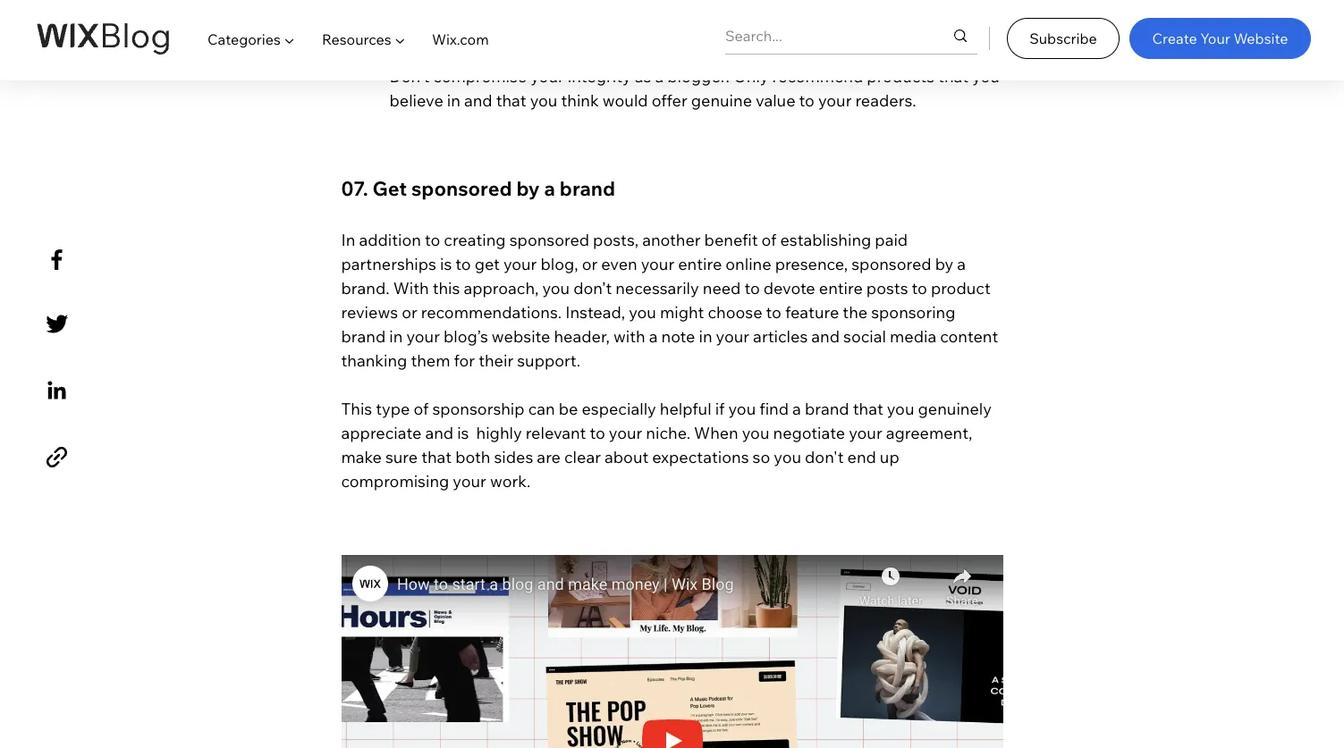 Task type: vqa. For each thing, say whether or not it's contained in the screenshot.
creation popup button
no



Task type: describe. For each thing, give the bounding box(es) containing it.
categories ▼
[[208, 30, 295, 48]]

share article on facebook image
[[41, 244, 72, 276]]

approach,
[[464, 278, 539, 298]]

resources
[[322, 30, 391, 48]]

type
[[376, 399, 410, 419]]

both
[[456, 447, 491, 468]]

honest
[[670, 10, 722, 31]]

brand inside this type of sponsorship can be especially helpful if you find a brand that you genuinely appreciate and is  highly relevant to your niche. when you negotiate your agreement, make sure that both sides are clear about expectations so you don't end up compromising your work.
[[805, 399, 849, 419]]

to up articles
[[766, 302, 782, 323]]

don't
[[805, 447, 844, 468]]

would
[[603, 90, 648, 111]]

audience
[[798, 10, 867, 31]]

sponsorship
[[432, 399, 525, 419]]

their
[[479, 350, 514, 371]]

you up agreement,
[[887, 399, 915, 419]]

niche.
[[646, 423, 691, 443]]

to inside don't try to hide sponsored posts. be honest with your audience and clarify it with a short disclaimer.
[[458, 10, 473, 31]]

note
[[662, 326, 695, 347]]

in inside don't compromise your integrity as a blogger. only recommend products that you believe in and that you think would offer genuine value to your readers.
[[447, 90, 461, 111]]

compromise
[[433, 66, 527, 86]]

a up blog,
[[544, 176, 555, 201]]

instead,
[[565, 302, 625, 323]]

a inside don't try to hide sponsored posts. be honest with your audience and clarify it with a short disclaimer.
[[390, 35, 398, 55]]

sides
[[494, 447, 533, 468]]

a up product
[[957, 254, 966, 274]]

thanking
[[341, 350, 407, 371]]

make
[[341, 447, 382, 468]]

this
[[341, 399, 372, 419]]

your inside don't try to hide sponsored posts. be honest with your audience and clarify it with a short disclaimer.
[[761, 10, 795, 31]]

that right sure
[[421, 447, 452, 468]]

as
[[635, 66, 652, 86]]

recommendations.
[[421, 302, 562, 323]]

articles
[[753, 326, 808, 347]]

choose
[[708, 302, 763, 323]]

by inside in addition to creating sponsored posts, another benefit of establishing paid partnerships is to get your blog, or even your entire online presence, sponsored by a brand. with this approach, you don't necessarily need to devote entire posts to product reviews or recommendations. instead, you might choose to feature the sponsoring brand in your blog's website header, with a note in your articles and social media content thanking them for their support.
[[935, 254, 954, 274]]

is inside in addition to creating sponsored posts, another benefit of establishing paid partnerships is to get your blog, or even your entire online presence, sponsored by a brand. with this approach, you don't necessarily need to devote entire posts to product reviews or recommendations. instead, you might choose to feature the sponsoring brand in your blog's website header, with a note in your articles and social media content thanking them for their support.
[[440, 254, 452, 274]]

07. get sponsored by a brand
[[341, 176, 616, 201]]

about
[[605, 447, 649, 468]]

be
[[559, 399, 578, 419]]

think
[[561, 90, 599, 111]]

wix.com link
[[419, 14, 503, 64]]

create your website
[[1153, 29, 1288, 47]]

especially
[[582, 399, 656, 419]]

highly
[[476, 423, 522, 443]]

to down online
[[745, 278, 760, 298]]

07.
[[341, 176, 368, 201]]

hide
[[477, 10, 510, 31]]

negotiate
[[773, 423, 845, 443]]

of inside in addition to creating sponsored posts, another benefit of establishing paid partnerships is to get your blog, or even your entire online presence, sponsored by a brand. with this approach, you don't necessarily need to devote entire posts to product reviews or recommendations. instead, you might choose to feature the sponsoring brand in your blog's website header, with a note in your articles and social media content thanking them for their support.
[[762, 230, 777, 250]]

this type of sponsorship can be especially helpful if you find a brand that you genuinely appreciate and is  highly relevant to your niche. when you negotiate your agreement, make sure that both sides are clear about expectations so you don't end up compromising your work.
[[341, 399, 996, 492]]

and inside don't try to hide sponsored posts. be honest with your audience and clarify it with a short disclaimer.
[[870, 10, 899, 31]]

share article on linkedin image
[[41, 375, 72, 406]]

don't for don't compromise your integrity as a blogger. only recommend products that you believe in and that you think would offer genuine value to your readers.
[[390, 66, 430, 86]]

get
[[475, 254, 500, 274]]

try
[[433, 10, 454, 31]]

it
[[952, 10, 962, 31]]

categories
[[208, 30, 281, 48]]

your
[[1201, 29, 1231, 47]]

you right if
[[729, 399, 756, 419]]

in addition to creating sponsored posts, another benefit of establishing paid partnerships is to get your blog, or even your entire online presence, sponsored by a brand. with this approach, you don't necessarily need to devote entire posts to product reviews or recommendations. instead, you might choose to feature the sponsoring brand in your blog's website header, with a note in your articles and social media content thanking them for their support.
[[341, 230, 1002, 371]]

blog's
[[444, 326, 488, 347]]

subscribe link
[[1007, 18, 1120, 59]]

share article on linkedin image
[[41, 375, 72, 406]]

your up approach,
[[504, 254, 537, 274]]

create your website link
[[1130, 18, 1311, 59]]

establishing
[[780, 230, 872, 250]]

2 horizontal spatial in
[[699, 326, 713, 347]]

sponsored down paid
[[852, 254, 932, 274]]

might
[[660, 302, 704, 323]]

share article on facebook image
[[41, 244, 72, 276]]

get
[[373, 176, 407, 201]]

1 vertical spatial or
[[402, 302, 418, 323]]

when
[[694, 423, 739, 443]]

your up end
[[849, 423, 883, 443]]

your down recommend
[[818, 90, 852, 111]]

integrity
[[568, 66, 631, 86]]

presence,
[[775, 254, 848, 274]]

compromising
[[341, 471, 449, 492]]

don't try to hide sponsored posts. be honest with your audience and clarify it with a short disclaimer.
[[390, 10, 1001, 55]]

▼ for categories ▼
[[284, 30, 295, 48]]

share article on twitter image
[[41, 309, 72, 340]]

sure
[[385, 447, 418, 468]]

online
[[726, 254, 772, 274]]

devote
[[764, 278, 816, 298]]

your down both
[[453, 471, 486, 492]]

you left 'think'
[[530, 90, 558, 111]]

wix.com
[[432, 30, 489, 48]]

don't for don't try to hide sponsored posts. be honest with your audience and clarify it with a short disclaimer.
[[390, 10, 430, 31]]

posts.
[[597, 10, 642, 31]]

2 horizontal spatial with
[[965, 10, 997, 31]]

sponsoring
[[871, 302, 956, 323]]

0 horizontal spatial in
[[389, 326, 403, 347]]

with inside in addition to creating sponsored posts, another benefit of establishing paid partnerships is to get your blog, or even your entire online presence, sponsored by a brand. with this approach, you don't necessarily need to devote entire posts to product reviews or recommendations. instead, you might choose to feature the sponsoring brand in your blog's website header, with a note in your articles and social media content thanking them for their support.
[[614, 326, 646, 347]]

them
[[411, 350, 450, 371]]

are
[[537, 447, 561, 468]]

expectations
[[652, 447, 749, 468]]

end
[[848, 447, 876, 468]]

if
[[715, 399, 725, 419]]

you right products
[[972, 66, 1000, 86]]

don't
[[574, 278, 612, 298]]

work.
[[490, 471, 531, 492]]

1 horizontal spatial with
[[725, 10, 757, 31]]



Task type: locate. For each thing, give the bounding box(es) containing it.
0 vertical spatial don't
[[390, 10, 430, 31]]

and inside this type of sponsorship can be especially helpful if you find a brand that you genuinely appreciate and is  highly relevant to your niche. when you negotiate your agreement, make sure that both sides are clear about expectations so you don't end up compromising your work.
[[425, 423, 454, 443]]

entire up the
[[819, 278, 863, 298]]

creating
[[444, 230, 506, 250]]

with right it
[[965, 10, 997, 31]]

posts,
[[593, 230, 639, 250]]

to inside this type of sponsorship can be especially helpful if you find a brand that you genuinely appreciate and is  highly relevant to your niche. when you negotiate your agreement, make sure that both sides are clear about expectations so you don't end up compromising your work.
[[590, 423, 605, 443]]

a inside don't compromise your integrity as a blogger. only recommend products that you believe in and that you think would offer genuine value to your readers.
[[655, 66, 664, 86]]

that right products
[[938, 66, 969, 86]]

your up them
[[406, 326, 440, 347]]

with right honest
[[725, 10, 757, 31]]

to down recommend
[[799, 90, 815, 111]]

and inside in addition to creating sponsored posts, another benefit of establishing paid partnerships is to get your blog, or even your entire online presence, sponsored by a brand. with this approach, you don't necessarily need to devote entire posts to product reviews or recommendations. instead, you might choose to feature the sponsoring brand in your blog's website header, with a note in your articles and social media content thanking them for their support.
[[812, 326, 840, 347]]

in up 'thanking'
[[389, 326, 403, 347]]

to up clear
[[590, 423, 605, 443]]

offer
[[652, 90, 688, 111]]

to left get
[[456, 254, 471, 274]]

2 vertical spatial brand
[[805, 399, 849, 419]]

▼ right resources
[[395, 30, 405, 48]]

create
[[1153, 29, 1197, 47]]

0 vertical spatial entire
[[678, 254, 722, 274]]

you down necessarily
[[629, 302, 657, 323]]

with down the instead,
[[614, 326, 646, 347]]

that
[[938, 66, 969, 86], [496, 90, 527, 111], [853, 399, 884, 419], [421, 447, 452, 468]]

your
[[761, 10, 795, 31], [531, 66, 564, 86], [818, 90, 852, 111], [504, 254, 537, 274], [641, 254, 675, 274], [406, 326, 440, 347], [716, 326, 750, 347], [609, 423, 643, 443], [849, 423, 883, 443], [453, 471, 486, 492]]

1 horizontal spatial of
[[762, 230, 777, 250]]

sponsored up blog,
[[510, 230, 590, 250]]

appreciate
[[341, 423, 422, 443]]

resources  ▼
[[322, 30, 405, 48]]

so
[[753, 447, 770, 468]]

2 ▼ from the left
[[395, 30, 405, 48]]

to left creating
[[425, 230, 440, 250]]

in right note
[[699, 326, 713, 347]]

don't up "believe" at the left top of page
[[390, 66, 430, 86]]

paid
[[875, 230, 908, 250]]

0 horizontal spatial entire
[[678, 254, 722, 274]]

copy link of the article image
[[41, 442, 72, 473], [41, 442, 72, 473]]

up
[[880, 447, 900, 468]]

or up don't
[[582, 254, 598, 274]]

is inside this type of sponsorship can be especially helpful if you find a brand that you genuinely appreciate and is  highly relevant to your niche. when you negotiate your agreement, make sure that both sides are clear about expectations so you don't end up compromising your work.
[[457, 423, 469, 443]]

0 horizontal spatial or
[[402, 302, 418, 323]]

and left clarify
[[870, 10, 899, 31]]

sponsored inside don't try to hide sponsored posts. be honest with your audience and clarify it with a short disclaimer.
[[513, 10, 593, 31]]

0 horizontal spatial with
[[614, 326, 646, 347]]

don't compromise your integrity as a blogger. only recommend products that you believe in and that you think would offer genuine value to your readers.
[[390, 66, 1004, 111]]

Search... search field
[[725, 18, 917, 54]]

1 don't from the top
[[390, 10, 430, 31]]

entire up 'need'
[[678, 254, 722, 274]]

clarify
[[902, 10, 948, 31]]

a left note
[[649, 326, 658, 347]]

genuine
[[691, 90, 752, 111]]

of inside this type of sponsorship can be especially helpful if you find a brand that you genuinely appreciate and is  highly relevant to your niche. when you negotiate your agreement, make sure that both sides are clear about expectations so you don't end up compromising your work.
[[414, 399, 429, 419]]

partnerships
[[341, 254, 437, 274]]

find
[[760, 399, 789, 419]]

1 horizontal spatial in
[[447, 90, 461, 111]]

you right so
[[774, 447, 802, 468]]

0 vertical spatial of
[[762, 230, 777, 250]]

1 vertical spatial by
[[935, 254, 954, 274]]

blog,
[[541, 254, 578, 274]]

share article on twitter image
[[41, 309, 72, 340]]

you up so
[[742, 423, 770, 443]]

0 horizontal spatial of
[[414, 399, 429, 419]]

your up 'think'
[[531, 66, 564, 86]]

agreement,
[[886, 423, 973, 443]]

sponsored up creating
[[411, 176, 512, 201]]

this
[[433, 278, 460, 298]]

0 vertical spatial brand
[[560, 176, 616, 201]]

in down compromise
[[447, 90, 461, 111]]

▼ right categories on the top of the page
[[284, 30, 295, 48]]

relevant
[[526, 423, 586, 443]]

1 horizontal spatial is
[[457, 423, 469, 443]]

is up both
[[457, 423, 469, 443]]

clear
[[564, 447, 601, 468]]

a right "as"
[[655, 66, 664, 86]]

▼ for resources  ▼
[[395, 30, 405, 48]]

brand up posts, on the left of the page
[[560, 176, 616, 201]]

to up "sponsoring"
[[912, 278, 927, 298]]

to right "try"
[[458, 10, 473, 31]]

a right find
[[793, 399, 801, 419]]

1 vertical spatial is
[[457, 423, 469, 443]]

can
[[528, 399, 555, 419]]

another
[[642, 230, 701, 250]]

sponsored right hide
[[513, 10, 593, 31]]

and down compromise
[[464, 90, 493, 111]]

brand.
[[341, 278, 390, 298]]

readers.
[[856, 90, 917, 111]]

social
[[844, 326, 886, 347]]

and down sponsorship
[[425, 423, 454, 443]]

that up end
[[853, 399, 884, 419]]

1 horizontal spatial entire
[[819, 278, 863, 298]]

None search field
[[725, 18, 978, 54]]

your up necessarily
[[641, 254, 675, 274]]

1 vertical spatial don't
[[390, 66, 430, 86]]

1 vertical spatial brand
[[341, 326, 386, 347]]

content
[[940, 326, 998, 347]]

with
[[725, 10, 757, 31], [965, 10, 997, 31], [614, 326, 646, 347]]

1 horizontal spatial or
[[582, 254, 598, 274]]

0 horizontal spatial ▼
[[284, 30, 295, 48]]

be
[[646, 10, 666, 31]]

0 horizontal spatial by
[[517, 176, 540, 201]]

disclaimer.
[[445, 35, 525, 55]]

to inside don't compromise your integrity as a blogger. only recommend products that you believe in and that you think would offer genuine value to your readers.
[[799, 90, 815, 111]]

your up about on the left of page
[[609, 423, 643, 443]]

product
[[931, 278, 991, 298]]

a inside this type of sponsorship can be especially helpful if you find a brand that you genuinely appreciate and is  highly relevant to your niche. when you negotiate your agreement, make sure that both sides are clear about expectations so you don't end up compromising your work.
[[793, 399, 801, 419]]

your left audience
[[761, 10, 795, 31]]

0 vertical spatial or
[[582, 254, 598, 274]]

0 horizontal spatial is
[[440, 254, 452, 274]]

brand inside in addition to creating sponsored posts, another benefit of establishing paid partnerships is to get your blog, or even your entire online presence, sponsored by a brand. with this approach, you don't necessarily need to devote entire posts to product reviews or recommendations. instead, you might choose to feature the sponsoring brand in your blog's website header, with a note in your articles and social media content thanking them for their support.
[[341, 326, 386, 347]]

with
[[393, 278, 429, 298]]

necessarily
[[616, 278, 699, 298]]

brand up negotiate
[[805, 399, 849, 419]]

2 horizontal spatial brand
[[805, 399, 849, 419]]

genuinely
[[918, 399, 992, 419]]

of right type
[[414, 399, 429, 419]]

reviews
[[341, 302, 398, 323]]

and inside don't compromise your integrity as a blogger. only recommend products that you believe in and that you think would offer genuine value to your readers.
[[464, 90, 493, 111]]

subscribe
[[1030, 29, 1097, 47]]

0 horizontal spatial brand
[[341, 326, 386, 347]]

media
[[890, 326, 937, 347]]

1 vertical spatial entire
[[819, 278, 863, 298]]

brand down reviews
[[341, 326, 386, 347]]

or down with
[[402, 302, 418, 323]]

don't
[[390, 10, 430, 31], [390, 66, 430, 86]]

and down feature
[[812, 326, 840, 347]]

1 horizontal spatial by
[[935, 254, 954, 274]]

of up online
[[762, 230, 777, 250]]

1 horizontal spatial ▼
[[395, 30, 405, 48]]

a left short
[[390, 35, 398, 55]]

products
[[867, 66, 935, 86]]

header,
[[554, 326, 610, 347]]

recommend
[[773, 66, 863, 86]]

don't inside don't compromise your integrity as a blogger. only recommend products that you believe in and that you think would offer genuine value to your readers.
[[390, 66, 430, 86]]

only
[[733, 66, 769, 86]]

don't inside don't try to hide sponsored posts. be honest with your audience and clarify it with a short disclaimer.
[[390, 10, 430, 31]]

even
[[601, 254, 637, 274]]

believe
[[390, 90, 443, 111]]

of
[[762, 230, 777, 250], [414, 399, 429, 419]]

the
[[843, 302, 868, 323]]

helpful
[[660, 399, 712, 419]]

benefit
[[705, 230, 758, 250]]

0 vertical spatial by
[[517, 176, 540, 201]]

for
[[454, 350, 475, 371]]

short
[[402, 35, 441, 55]]

posts
[[867, 278, 908, 298]]

that down compromise
[[496, 90, 527, 111]]

0 vertical spatial is
[[440, 254, 452, 274]]

blogger.
[[668, 66, 730, 86]]

by
[[517, 176, 540, 201], [935, 254, 954, 274]]

1 vertical spatial of
[[414, 399, 429, 419]]

feature
[[785, 302, 839, 323]]

website
[[492, 326, 551, 347]]

is
[[440, 254, 452, 274], [457, 423, 469, 443]]

you down blog,
[[542, 278, 570, 298]]

your down the choose
[[716, 326, 750, 347]]

1 horizontal spatial brand
[[560, 176, 616, 201]]

don't up short
[[390, 10, 430, 31]]

is up this
[[440, 254, 452, 274]]

2 don't from the top
[[390, 66, 430, 86]]

1 ▼ from the left
[[284, 30, 295, 48]]

website
[[1234, 29, 1288, 47]]



